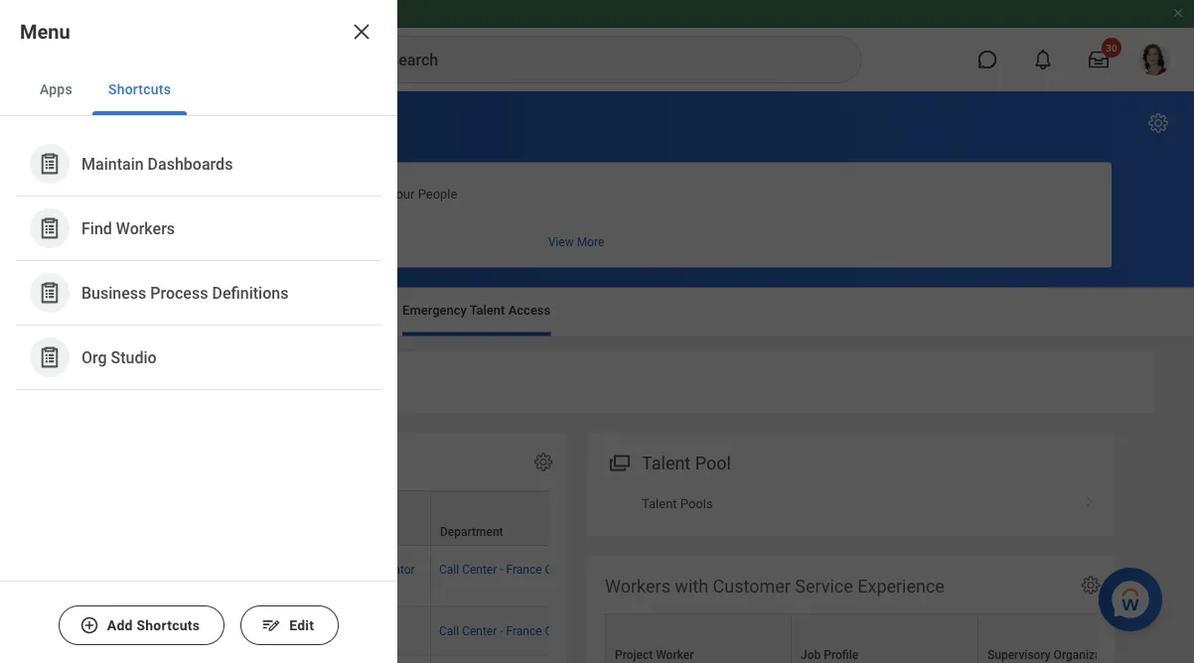 Task type: describe. For each thing, give the bounding box(es) containing it.
plan inside button
[[286, 186, 311, 201]]

supervisory
[[988, 649, 1051, 662]]

supervisory organization button
[[979, 615, 1165, 664]]

job
[[801, 649, 821, 662]]

clipboard image for find workers
[[37, 216, 62, 241]]

eligible for rehire element
[[40, 434, 1175, 664]]

workers inside global navigation dialog
[[116, 219, 175, 238]]

execute
[[99, 109, 184, 137]]

associate call center operator link
[[252, 559, 415, 577]]

call center operator link
[[252, 620, 359, 638]]

use
[[126, 186, 148, 201]]

2 call center - france group link from the top
[[439, 620, 577, 638]]

0 vertical spatial and
[[190, 109, 230, 137]]

associate
[[252, 563, 305, 577]]

text edit image
[[262, 616, 281, 636]]

- for second call center - france group link
[[500, 624, 503, 638]]

call center - france group for second call center - france group link
[[439, 624, 577, 638]]

project worker button
[[606, 615, 791, 664]]

1 france from the top
[[506, 563, 542, 577]]

access inside tab list
[[508, 303, 551, 318]]

experience
[[858, 576, 945, 597]]

job profile
[[801, 649, 859, 662]]

plan,
[[40, 109, 93, 137]]

row containing marc lemieux
[[58, 607, 1175, 656]]

pool
[[695, 453, 731, 474]]

business
[[81, 283, 146, 302]]

people
[[418, 186, 458, 201]]

workers with customer service experience
[[605, 576, 945, 597]]

menu
[[20, 20, 70, 43]]

shortcuts inside shortcuts button
[[108, 81, 171, 97]]

talent pools link
[[587, 484, 1115, 525]]

talent inside tab list
[[470, 303, 505, 318]]

global navigation dialog
[[0, 0, 397, 664]]

maintain dashboards
[[81, 154, 233, 173]]

list containing maintain dashboards
[[0, 116, 397, 406]]

analyze
[[236, 109, 321, 137]]

clipboard image for maintain dashboards
[[37, 152, 62, 176]]

shortcuts inside add shortcuts 'button'
[[137, 618, 200, 634]]

1 vertical spatial access
[[204, 356, 269, 380]]

emergency inside tab list
[[402, 303, 467, 318]]

profile logan mcneil element
[[1127, 38, 1183, 81]]

organization
[[1054, 649, 1122, 662]]

department row
[[58, 491, 1175, 546]]

plan inside tab list
[[40, 303, 65, 318]]

process
[[150, 283, 208, 302]]

group for second call center - france group link
[[545, 624, 577, 638]]

profile
[[824, 649, 859, 662]]

studio
[[111, 348, 157, 367]]

call center - france group for 1st call center - france group link from the top of the "eligible for rehire" element
[[439, 563, 577, 577]]

group for 1st call center - france group link from the top of the "eligible for rehire" element
[[545, 563, 577, 577]]

help
[[256, 186, 282, 201]]

marc lemieux
[[67, 624, 141, 638]]

your
[[389, 186, 415, 201]]

job profile button
[[792, 615, 978, 664]]

inbox large image
[[1089, 50, 1109, 70]]

department button
[[431, 492, 617, 545]]

0 horizontal spatial emergency talent access
[[40, 356, 269, 380]]

marc lemieux link
[[67, 620, 141, 638]]

use this dashboard to help plan and manage your people
[[126, 186, 458, 201]]

1 vertical spatial operator
[[313, 624, 359, 638]]

find workers link
[[20, 201, 378, 256]]

x image
[[350, 20, 374, 44]]

lemieux
[[97, 624, 141, 638]]

pools
[[680, 496, 713, 511]]

add
[[107, 618, 133, 634]]

supervisory organization
[[988, 649, 1122, 662]]

plan, execute and analyze main content
[[0, 91, 1194, 664]]

marc
[[67, 624, 94, 638]]

center for second call center - france group link
[[462, 624, 497, 638]]

associate call center operator
[[252, 563, 415, 577]]

tab list containing apps
[[0, 64, 397, 116]]

department
[[440, 525, 503, 539]]

to
[[241, 186, 253, 201]]



Task type: vqa. For each thing, say whether or not it's contained in the screenshot.
Reading Pane region
no



Task type: locate. For each thing, give the bounding box(es) containing it.
0 horizontal spatial and
[[190, 109, 230, 137]]

0 horizontal spatial workers
[[116, 219, 175, 238]]

group
[[545, 563, 577, 577], [545, 624, 577, 638]]

1 horizontal spatial access
[[508, 303, 551, 318]]

1 horizontal spatial operator
[[369, 563, 415, 577]]

1 vertical spatial france
[[506, 624, 542, 638]]

list
[[0, 116, 397, 406]]

workers left "with"
[[605, 576, 671, 597]]

project
[[615, 649, 653, 662]]

call
[[308, 563, 328, 577], [439, 563, 459, 577], [252, 624, 272, 638], [439, 624, 459, 638]]

1 vertical spatial call center - france group
[[439, 624, 577, 638]]

org studio link
[[20, 330, 378, 386]]

configure this page image
[[1147, 111, 1171, 135]]

workers with customer service experience element
[[587, 557, 1194, 664]]

plus circle image
[[79, 616, 99, 636]]

customer
[[713, 576, 791, 597]]

notifications large image
[[1033, 50, 1053, 70]]

clipboard image for org studio
[[37, 345, 62, 370]]

2 france from the top
[[506, 624, 542, 638]]

talent
[[470, 303, 505, 318], [144, 356, 199, 380], [642, 453, 691, 474], [642, 496, 677, 511]]

plan, execute and analyze
[[40, 109, 321, 137]]

apps button
[[24, 64, 88, 115]]

0 vertical spatial emergency
[[402, 303, 467, 318]]

1 group from the top
[[545, 563, 577, 577]]

1 horizontal spatial and
[[314, 186, 336, 201]]

column header
[[58, 491, 244, 546]]

0 vertical spatial call center - france group link
[[439, 559, 577, 577]]

and inside button
[[314, 186, 336, 201]]

0 vertical spatial clipboard image
[[37, 152, 62, 176]]

0 vertical spatial group
[[545, 563, 577, 577]]

shortcuts
[[108, 81, 171, 97], [137, 618, 200, 634]]

emergency talent access
[[402, 303, 551, 318], [40, 356, 269, 380]]

0 vertical spatial emergency talent access
[[402, 303, 551, 318]]

tab list inside plan, execute and analyze main content
[[20, 289, 1175, 336]]

1 clipboard image from the top
[[37, 152, 62, 176]]

1 vertical spatial -
[[500, 624, 503, 638]]

1 horizontal spatial emergency talent access
[[402, 303, 551, 318]]

row inside workers with customer service experience element
[[605, 614, 1194, 664]]

2 call center - france group from the top
[[439, 624, 577, 638]]

2 clipboard image from the top
[[37, 281, 62, 306]]

0 vertical spatial france
[[506, 563, 542, 577]]

clipboard image left find
[[37, 216, 62, 241]]

emergency talent access inside tab list
[[402, 303, 551, 318]]

row
[[58, 546, 1175, 607], [58, 607, 1175, 656], [605, 614, 1194, 664], [58, 656, 1175, 664]]

find workers
[[81, 219, 175, 238]]

2 - from the top
[[500, 624, 503, 638]]

banner
[[0, 0, 1194, 91]]

0 vertical spatial workers
[[116, 219, 175, 238]]

2 clipboard image from the top
[[37, 345, 62, 370]]

clipboard image left org on the bottom left of page
[[37, 345, 62, 370]]

operator
[[369, 563, 415, 577], [313, 624, 359, 638]]

maintain
[[81, 154, 144, 173]]

workers
[[116, 219, 175, 238], [605, 576, 671, 597]]

org studio
[[81, 348, 157, 367]]

business process definitions
[[81, 283, 289, 302]]

talent pool
[[642, 453, 731, 474]]

0 vertical spatial call center - france group
[[439, 563, 577, 577]]

and
[[190, 109, 230, 137], [314, 186, 336, 201]]

france
[[506, 563, 542, 577], [506, 624, 542, 638]]

dashboards
[[148, 154, 233, 173]]

org
[[81, 348, 107, 367]]

1 vertical spatial and
[[314, 186, 336, 201]]

clipboard image
[[37, 216, 62, 241], [37, 345, 62, 370]]

and left manage
[[314, 186, 336, 201]]

1 vertical spatial clipboard image
[[37, 281, 62, 306]]

center for the call center operator link
[[275, 624, 310, 638]]

service
[[795, 576, 853, 597]]

1 vertical spatial workers
[[605, 576, 671, 597]]

manage
[[339, 186, 385, 201]]

0 vertical spatial plan
[[286, 186, 311, 201]]

1 vertical spatial emergency
[[40, 356, 140, 380]]

with
[[675, 576, 709, 597]]

1 clipboard image from the top
[[37, 216, 62, 241]]

1 call center - france group from the top
[[439, 563, 577, 577]]

close environment banner image
[[1173, 7, 1185, 19]]

clipboard image left business on the top of the page
[[37, 281, 62, 306]]

1 vertical spatial clipboard image
[[37, 345, 62, 370]]

clipboard image inside maintain dashboards link
[[37, 152, 62, 176]]

maintain dashboards link
[[20, 136, 378, 192]]

-
[[500, 563, 503, 577], [500, 624, 503, 638]]

clipboard image inside the "org studio" link
[[37, 345, 62, 370]]

cell
[[58, 546, 244, 607], [58, 656, 244, 664], [244, 656, 431, 664], [431, 656, 618, 664]]

0 horizontal spatial operator
[[313, 624, 359, 638]]

clipboard image for business process definitions
[[37, 281, 62, 306]]

clipboard image inside find workers link
[[37, 216, 62, 241]]

center for 1st call center - france group link from the top of the "eligible for rehire" element
[[462, 563, 497, 577]]

1 horizontal spatial plan
[[286, 186, 311, 201]]

row containing project worker
[[605, 614, 1194, 664]]

0 vertical spatial operator
[[369, 563, 415, 577]]

0 vertical spatial clipboard image
[[37, 216, 62, 241]]

call center - france group link
[[439, 559, 577, 577], [439, 620, 577, 638]]

2 group from the top
[[545, 624, 577, 638]]

0 vertical spatial -
[[500, 563, 503, 577]]

0 horizontal spatial plan
[[40, 303, 65, 318]]

shortcuts right add
[[137, 618, 200, 634]]

0 vertical spatial tab list
[[0, 64, 397, 116]]

call center operator
[[252, 624, 359, 638]]

talent pools
[[642, 496, 713, 511]]

1 vertical spatial shortcuts
[[137, 618, 200, 634]]

apps
[[40, 81, 72, 97]]

center
[[331, 563, 366, 577], [462, 563, 497, 577], [275, 624, 310, 638], [462, 624, 497, 638]]

0 vertical spatial access
[[508, 303, 551, 318]]

workers down use
[[116, 219, 175, 238]]

1 horizontal spatial emergency
[[402, 303, 467, 318]]

definitions
[[212, 283, 289, 302]]

edit
[[289, 618, 314, 634]]

clipboard image down plan,
[[37, 152, 62, 176]]

emergency
[[402, 303, 467, 318], [40, 356, 140, 380]]

add shortcuts button
[[58, 606, 225, 646]]

call center - france group
[[439, 563, 577, 577], [439, 624, 577, 638]]

1 vertical spatial emergency talent access
[[40, 356, 269, 380]]

business process definitions link
[[20, 265, 378, 321]]

1 vertical spatial call center - france group link
[[439, 620, 577, 638]]

0 horizontal spatial emergency
[[40, 356, 140, 380]]

this
[[151, 186, 172, 201]]

dashboard
[[176, 186, 238, 201]]

project worker
[[615, 649, 694, 662]]

find
[[81, 219, 112, 238]]

workers inside plan, execute and analyze main content
[[605, 576, 671, 597]]

menu group image
[[605, 449, 632, 475]]

worker
[[656, 649, 694, 662]]

column header inside "eligible for rehire" element
[[58, 491, 244, 546]]

1 horizontal spatial workers
[[605, 576, 671, 597]]

add shortcuts
[[107, 618, 200, 634]]

use this dashboard to help plan and manage your people button
[[41, 162, 1112, 268]]

- for 1st call center - france group link from the top of the "eligible for rehire" element
[[500, 563, 503, 577]]

and up dashboards at left
[[190, 109, 230, 137]]

tab list containing plan
[[20, 289, 1175, 336]]

tab list
[[0, 64, 397, 116], [20, 289, 1175, 336]]

1 vertical spatial group
[[545, 624, 577, 638]]

1 vertical spatial tab list
[[20, 289, 1175, 336]]

clipboard image
[[37, 152, 62, 176], [37, 281, 62, 306]]

access
[[508, 303, 551, 318], [204, 356, 269, 380]]

1 vertical spatial plan
[[40, 303, 65, 318]]

1 call center - france group link from the top
[[439, 559, 577, 577]]

shortcuts button
[[92, 64, 187, 115]]

1 - from the top
[[500, 563, 503, 577]]

0 vertical spatial shortcuts
[[108, 81, 171, 97]]

clipboard image inside business process definitions link
[[37, 281, 62, 306]]

plan
[[286, 186, 311, 201], [40, 303, 65, 318]]

row containing associate call center operator
[[58, 546, 1175, 607]]

0 horizontal spatial access
[[204, 356, 269, 380]]

shortcuts up execute
[[108, 81, 171, 97]]

chevron right image
[[1077, 490, 1103, 509]]

edit button
[[241, 606, 339, 646]]



